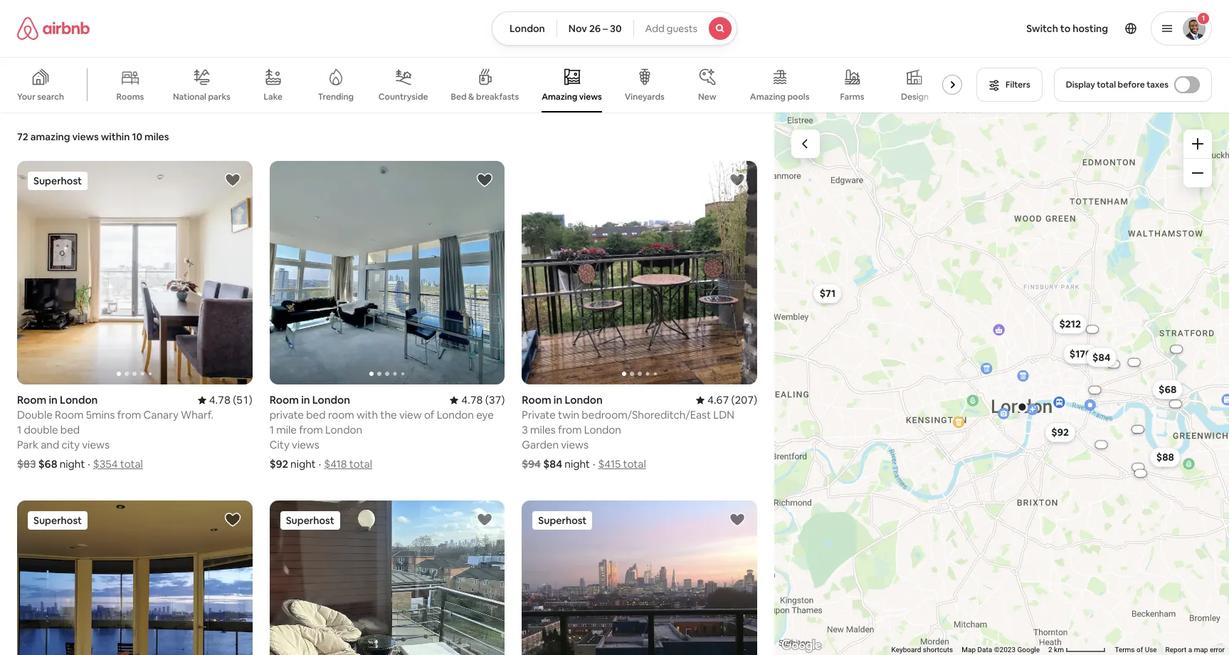 Task type: describe. For each thing, give the bounding box(es) containing it.
mile
[[276, 423, 297, 437]]

miles
[[530, 423, 556, 437]]

garden
[[522, 438, 559, 452]]

nov 26 – 30
[[569, 22, 622, 35]]

bedroom/shoreditch/east
[[582, 408, 711, 422]]

profile element
[[755, 0, 1213, 57]]

add to wishlist: condo in hackney image
[[729, 511, 746, 528]]

1 vertical spatial of
[[1137, 646, 1144, 654]]

of inside room in london private bed room with the view of london eye 1 mile from london city views $92 night · $418 total
[[424, 408, 435, 422]]

farms
[[840, 91, 865, 103]]

bed inside room in london private bed room with the view of london eye 1 mile from london city views $92 night · $418 total
[[306, 408, 326, 422]]

room
[[328, 408, 354, 422]]

rooms
[[116, 91, 144, 103]]

views right amazing
[[72, 130, 99, 143]]

lake
[[264, 91, 283, 103]]

london down room
[[325, 423, 363, 437]]

design
[[901, 91, 929, 103]]

amazing
[[30, 130, 70, 143]]

add to wishlist: room in london image
[[729, 172, 746, 189]]

room in london double room 5mins from canary wharf. 1 double bed park and city views $83 $68 night · $354 total
[[17, 393, 214, 471]]

$94
[[522, 457, 541, 471]]

views inside 'room in london double room 5mins from canary wharf. 1 double bed park and city views $83 $68 night · $354 total'
[[82, 438, 110, 452]]

room for room in london private twin bedroom/shoreditch/east ldn 3 miles from london garden views $94 $84 night · $415 total
[[522, 393, 552, 407]]

and
[[41, 438, 59, 452]]

zoom in image
[[1193, 138, 1204, 150]]

4.67
[[708, 393, 729, 407]]

city
[[270, 438, 290, 452]]

report a map error
[[1166, 646, 1225, 654]]

72 amazing views within 10 miles
[[17, 130, 169, 143]]

national parks
[[173, 91, 231, 102]]

$92 inside room in london private bed room with the view of london eye 1 mile from london city views $92 night · $418 total
[[270, 457, 288, 471]]

terms of use link
[[1115, 646, 1157, 654]]

©2023
[[994, 646, 1016, 654]]

add guests button
[[633, 11, 738, 46]]

$83
[[17, 457, 36, 471]]

london up $415
[[584, 423, 622, 437]]

$84 button
[[1086, 347, 1117, 367]]

total inside room in london private bed room with the view of london eye 1 mile from london city views $92 night · $418 total
[[349, 457, 372, 471]]

$418 total button
[[324, 457, 372, 471]]

–
[[603, 22, 608, 35]]

within 10 miles
[[101, 130, 169, 143]]

2 km button
[[1045, 645, 1111, 655]]

$415
[[598, 457, 621, 471]]

in for twin
[[554, 393, 563, 407]]

map data ©2023 google
[[962, 646, 1040, 654]]

map
[[1195, 646, 1209, 654]]

4.78 for 4.78 (37)
[[462, 393, 483, 407]]

$354
[[93, 457, 118, 471]]

views left the "vineyards"
[[579, 91, 602, 102]]

26
[[589, 22, 601, 35]]

switch to hosting
[[1027, 22, 1109, 35]]

taxes
[[1147, 79, 1169, 90]]

room in london private bed room with the view of london eye 1 mile from london city views $92 night · $418 total
[[270, 393, 494, 471]]

4.78 (37)
[[462, 393, 505, 407]]

terms of use
[[1115, 646, 1157, 654]]

with
[[357, 408, 378, 422]]

canary
[[143, 408, 179, 422]]

$212
[[1059, 317, 1081, 330]]

add to wishlist: room in london image for (51)
[[224, 172, 241, 189]]

· inside room in london private twin bedroom/shoreditch/east ldn 3 miles from london garden views $94 $84 night · $415 total
[[593, 457, 596, 471]]

park
[[17, 438, 38, 452]]

guests
[[667, 22, 698, 35]]

(207)
[[732, 393, 758, 407]]

1 inside 'room in london double room 5mins from canary wharf. 1 double bed park and city views $83 $68 night · $354 total'
[[17, 423, 22, 437]]

eye
[[476, 408, 494, 422]]

· inside room in london private bed room with the view of london eye 1 mile from london city views $92 night · $418 total
[[319, 457, 321, 471]]

double
[[24, 423, 58, 437]]

google image
[[778, 637, 825, 655]]

your
[[17, 91, 35, 103]]

filters
[[1006, 79, 1031, 90]]

amazing pools
[[750, 91, 810, 103]]

nov 26 – 30 button
[[557, 11, 634, 46]]

(37)
[[485, 393, 505, 407]]

2
[[1049, 646, 1053, 654]]

$354 total button
[[93, 457, 143, 471]]

hosting
[[1073, 22, 1109, 35]]

$71
[[820, 287, 836, 300]]

map
[[962, 646, 976, 654]]

city
[[62, 438, 80, 452]]

the
[[380, 408, 397, 422]]

$84 inside button
[[1093, 351, 1111, 364]]

new
[[699, 91, 717, 103]]

$68 inside button
[[1159, 383, 1177, 396]]

4.67 out of 5 average rating,  207 reviews image
[[696, 393, 758, 407]]

5mins
[[86, 408, 115, 422]]

google
[[1018, 646, 1040, 654]]

to
[[1061, 22, 1071, 35]]

$170 button
[[1063, 344, 1098, 364]]

4.78 (51)
[[209, 393, 253, 407]]

bed & breakfasts
[[451, 91, 519, 103]]

london down 4.78 out of 5 average rating,  37 reviews image at the bottom left of the page
[[437, 408, 474, 422]]

keyboard shortcuts
[[892, 646, 954, 654]]

views inside room in london private twin bedroom/shoreditch/east ldn 3 miles from london garden views $94 $84 night · $415 total
[[561, 438, 589, 452]]

report
[[1166, 646, 1187, 654]]

room in london private twin bedroom/shoreditch/east ldn 3 miles from london garden views $94 $84 night · $415 total
[[522, 393, 735, 471]]



Task type: vqa. For each thing, say whether or not it's contained in the screenshot.
resources
no



Task type: locate. For each thing, give the bounding box(es) containing it.
data
[[978, 646, 993, 654]]

1 horizontal spatial in
[[301, 393, 310, 407]]

2 horizontal spatial night
[[565, 457, 590, 471]]

bed left room
[[306, 408, 326, 422]]

room up double
[[17, 393, 47, 407]]

total right $415
[[623, 457, 646, 471]]

views down "mile"
[[292, 438, 320, 452]]

room
[[17, 393, 47, 407], [270, 393, 299, 407], [522, 393, 552, 407], [55, 408, 84, 422]]

(51)
[[233, 393, 253, 407]]

total inside 'room in london double room 5mins from canary wharf. 1 double bed park and city views $83 $68 night · $354 total'
[[120, 457, 143, 471]]

add to wishlist: room in london image for (37)
[[477, 172, 494, 189]]

room up private at the left of page
[[270, 393, 299, 407]]

night down city on the left bottom of page
[[60, 457, 85, 471]]

$68 inside 'room in london double room 5mins from canary wharf. 1 double bed park and city views $83 $68 night · $354 total'
[[38, 457, 57, 471]]

km
[[1055, 646, 1064, 654]]

4.78 out of 5 average rating,  51 reviews image
[[198, 393, 253, 407]]

double
[[17, 408, 53, 422]]

countryside
[[379, 91, 428, 103]]

0 horizontal spatial from
[[117, 408, 141, 422]]

0 horizontal spatial 1
[[17, 423, 22, 437]]

night left $415
[[565, 457, 590, 471]]

1
[[1202, 14, 1206, 23], [17, 423, 22, 437], [270, 423, 274, 437]]

0 vertical spatial $84
[[1093, 351, 1111, 364]]

of left use
[[1137, 646, 1144, 654]]

room up city on the left bottom of page
[[55, 408, 84, 422]]

in
[[49, 393, 58, 407], [301, 393, 310, 407], [554, 393, 563, 407]]

vineyards
[[625, 91, 665, 103]]

4.78 out of 5 average rating,  37 reviews image
[[450, 393, 505, 407]]

trending
[[318, 91, 354, 103]]

2 horizontal spatial 1
[[1202, 14, 1206, 23]]

amazing for amazing pools
[[750, 91, 786, 103]]

bed inside 'room in london double room 5mins from canary wharf. 1 double bed park and city views $83 $68 night · $354 total'
[[60, 423, 80, 437]]

0 horizontal spatial bed
[[60, 423, 80, 437]]

total right $418
[[349, 457, 372, 471]]

wharf.
[[181, 408, 214, 422]]

2 4.78 from the left
[[462, 393, 483, 407]]

0 horizontal spatial amazing
[[542, 91, 578, 102]]

add to wishlist: apartment in london image
[[477, 511, 494, 528]]

group
[[0, 57, 968, 113], [17, 161, 253, 385], [270, 161, 505, 385], [522, 161, 758, 385], [17, 501, 253, 655], [270, 501, 505, 655], [522, 501, 758, 655]]

total left before
[[1097, 79, 1117, 90]]

london up twin
[[565, 393, 603, 407]]

0 vertical spatial $68
[[1159, 383, 1177, 396]]

0 horizontal spatial $84
[[543, 457, 563, 471]]

2 horizontal spatial in
[[554, 393, 563, 407]]

30
[[610, 22, 622, 35]]

zoom out image
[[1193, 167, 1204, 179]]

from right 5mins
[[117, 408, 141, 422]]

views down twin
[[561, 438, 589, 452]]

view
[[399, 408, 422, 422]]

·
[[88, 457, 90, 471], [319, 457, 321, 471], [593, 457, 596, 471]]

total inside room in london private twin bedroom/shoreditch/east ldn 3 miles from london garden views $94 $84 night · $415 total
[[623, 457, 646, 471]]

1 horizontal spatial amazing
[[750, 91, 786, 103]]

3 in from the left
[[554, 393, 563, 407]]

from
[[117, 408, 141, 422], [299, 423, 323, 437], [558, 423, 582, 437]]

pools
[[788, 91, 810, 103]]

0 vertical spatial of
[[424, 408, 435, 422]]

4.78 for 4.78 (51)
[[209, 393, 231, 407]]

1 horizontal spatial 1
[[270, 423, 274, 437]]

0 horizontal spatial ·
[[88, 457, 90, 471]]

from right "mile"
[[299, 423, 323, 437]]

views inside room in london private bed room with the view of london eye 1 mile from london city views $92 night · $418 total
[[292, 438, 320, 452]]

error
[[1210, 646, 1225, 654]]

1 vertical spatial $92
[[270, 457, 288, 471]]

1 button
[[1151, 11, 1213, 46]]

$68 button
[[1152, 379, 1183, 399]]

google map
showing 28 stays. region
[[775, 113, 1230, 655]]

3 night from the left
[[565, 457, 590, 471]]

parks
[[208, 91, 231, 102]]

$92 inside "$92" button
[[1052, 426, 1069, 439]]

views
[[579, 91, 602, 102], [72, 130, 99, 143], [82, 438, 110, 452], [292, 438, 320, 452], [561, 438, 589, 452]]

nov
[[569, 22, 587, 35]]

$88 button
[[1150, 447, 1181, 467]]

1 horizontal spatial 4.78
[[462, 393, 483, 407]]

1 vertical spatial bed
[[60, 423, 80, 437]]

None search field
[[492, 11, 738, 46]]

add guests
[[646, 22, 698, 35]]

0 horizontal spatial 4.78
[[209, 393, 231, 407]]

total
[[1097, 79, 1117, 90], [120, 457, 143, 471], [349, 457, 372, 471], [623, 457, 646, 471]]

in inside room in london private twin bedroom/shoreditch/east ldn 3 miles from london garden views $94 $84 night · $415 total
[[554, 393, 563, 407]]

filters button
[[977, 68, 1043, 102]]

0 vertical spatial bed
[[306, 408, 326, 422]]

· left $354
[[88, 457, 90, 471]]

none search field containing london
[[492, 11, 738, 46]]

private
[[522, 408, 556, 422]]

$418
[[324, 457, 347, 471]]

national
[[173, 91, 206, 102]]

1 4.78 from the left
[[209, 393, 231, 407]]

london button
[[492, 11, 557, 46]]

from inside 'room in london double room 5mins from canary wharf. 1 double bed park and city views $83 $68 night · $354 total'
[[117, 408, 141, 422]]

display
[[1066, 79, 1096, 90]]

from down twin
[[558, 423, 582, 437]]

display total before taxes button
[[1054, 68, 1213, 102]]

amazing left pools on the top right
[[750, 91, 786, 103]]

display total before taxes
[[1066, 79, 1169, 90]]

2 horizontal spatial ·
[[593, 457, 596, 471]]

total inside button
[[1097, 79, 1117, 90]]

night inside room in london private bed room with the view of london eye 1 mile from london city views $92 night · $418 total
[[291, 457, 316, 471]]

room inside room in london private bed room with the view of london eye 1 mile from london city views $92 night · $418 total
[[270, 393, 299, 407]]

2 night from the left
[[291, 457, 316, 471]]

$68 up the $88 on the right of the page
[[1159, 383, 1177, 396]]

london up room
[[312, 393, 350, 407]]

2 · from the left
[[319, 457, 321, 471]]

1 inside dropdown button
[[1202, 14, 1206, 23]]

$170
[[1070, 348, 1092, 360]]

a
[[1189, 646, 1193, 654]]

bed up city on the left bottom of page
[[60, 423, 80, 437]]

report a map error link
[[1166, 646, 1225, 654]]

$84 right the $94
[[543, 457, 563, 471]]

amazing right breakfasts
[[542, 91, 578, 102]]

1 horizontal spatial of
[[1137, 646, 1144, 654]]

0 horizontal spatial $68
[[38, 457, 57, 471]]

1 horizontal spatial bed
[[306, 408, 326, 422]]

0 horizontal spatial in
[[49, 393, 58, 407]]

night inside room in london private twin bedroom/shoreditch/east ldn 3 miles from london garden views $94 $84 night · $415 total
[[565, 457, 590, 471]]

$68
[[1159, 383, 1177, 396], [38, 457, 57, 471]]

private
[[270, 408, 304, 422]]

london up 5mins
[[60, 393, 98, 407]]

amazing views
[[542, 91, 602, 102]]

1 horizontal spatial from
[[299, 423, 323, 437]]

of right view
[[424, 408, 435, 422]]

$212 button
[[1053, 314, 1088, 334]]

keyboard
[[892, 646, 922, 654]]

shortcuts
[[923, 646, 954, 654]]

in for room
[[49, 393, 58, 407]]

views up $354
[[82, 438, 110, 452]]

before
[[1118, 79, 1145, 90]]

· left $418
[[319, 457, 321, 471]]

$415 total button
[[598, 457, 646, 471]]

breakfasts
[[476, 91, 519, 103]]

· inside 'room in london double room 5mins from canary wharf. 1 double bed park and city views $83 $68 night · $354 total'
[[88, 457, 90, 471]]

$71 button
[[813, 284, 842, 303]]

1 horizontal spatial $92
[[1052, 426, 1069, 439]]

4.78 left (51)
[[209, 393, 231, 407]]

london inside 'room in london double room 5mins from canary wharf. 1 double bed park and city views $83 $68 night · $354 total'
[[60, 393, 98, 407]]

in for bed
[[301, 393, 310, 407]]

4.78 up eye
[[462, 393, 483, 407]]

group containing national parks
[[0, 57, 968, 113]]

1 vertical spatial $84
[[543, 457, 563, 471]]

$84 right $170
[[1093, 351, 1111, 364]]

add to wishlist: room in london image
[[224, 172, 241, 189], [477, 172, 494, 189], [224, 511, 241, 528]]

in inside 'room in london double room 5mins from canary wharf. 1 double bed park and city views $83 $68 night · $354 total'
[[49, 393, 58, 407]]

switch to hosting link
[[1018, 14, 1117, 43]]

0 horizontal spatial night
[[60, 457, 85, 471]]

add
[[646, 22, 665, 35]]

switch
[[1027, 22, 1059, 35]]

of
[[424, 408, 435, 422], [1137, 646, 1144, 654]]

amazing for amazing views
[[542, 91, 578, 102]]

night inside 'room in london double room 5mins from canary wharf. 1 double bed park and city views $83 $68 night · $354 total'
[[60, 457, 85, 471]]

room up private
[[522, 393, 552, 407]]

room for room in london private bed room with the view of london eye 1 mile from london city views $92 night · $418 total
[[270, 393, 299, 407]]

3 · from the left
[[593, 457, 596, 471]]

1 · from the left
[[88, 457, 90, 471]]

$92 button
[[1045, 422, 1076, 442]]

0 horizontal spatial of
[[424, 408, 435, 422]]

bed
[[306, 408, 326, 422], [60, 423, 80, 437]]

$84 inside room in london private twin bedroom/shoreditch/east ldn 3 miles from london garden views $94 $84 night · $415 total
[[543, 457, 563, 471]]

1 night from the left
[[60, 457, 85, 471]]

0 vertical spatial $92
[[1052, 426, 1069, 439]]

in up twin
[[554, 393, 563, 407]]

from inside room in london private bed room with the view of london eye 1 mile from london city views $92 night · $418 total
[[299, 423, 323, 437]]

terms
[[1115, 646, 1135, 654]]

1 inside room in london private bed room with the view of london eye 1 mile from london city views $92 night · $418 total
[[270, 423, 274, 437]]

in inside room in london private bed room with the view of london eye 1 mile from london city views $92 night · $418 total
[[301, 393, 310, 407]]

1 horizontal spatial $68
[[1159, 383, 1177, 396]]

2 in from the left
[[301, 393, 310, 407]]

1 in from the left
[[49, 393, 58, 407]]

· left $415
[[593, 457, 596, 471]]

$88
[[1157, 451, 1174, 464]]

total right $354
[[120, 457, 143, 471]]

room for room in london double room 5mins from canary wharf. 1 double bed park and city views $83 $68 night · $354 total
[[17, 393, 47, 407]]

keyboard shortcuts button
[[892, 645, 954, 655]]

from inside room in london private twin bedroom/shoreditch/east ldn 3 miles from london garden views $94 $84 night · $415 total
[[558, 423, 582, 437]]

in up private at the left of page
[[301, 393, 310, 407]]

use
[[1145, 646, 1157, 654]]

room inside room in london private twin bedroom/shoreditch/east ldn 3 miles from london garden views $94 $84 night · $415 total
[[522, 393, 552, 407]]

1 horizontal spatial $84
[[1093, 351, 1111, 364]]

your search
[[17, 91, 64, 103]]

$68 down the and
[[38, 457, 57, 471]]

night left $418
[[291, 457, 316, 471]]

london inside button
[[510, 22, 545, 35]]

night
[[60, 457, 85, 471], [291, 457, 316, 471], [565, 457, 590, 471]]

&
[[469, 91, 475, 103]]

1 vertical spatial $68
[[38, 457, 57, 471]]

0 horizontal spatial $92
[[270, 457, 288, 471]]

amazing
[[542, 91, 578, 102], [750, 91, 786, 103]]

london left nov
[[510, 22, 545, 35]]

in up double
[[49, 393, 58, 407]]

1 horizontal spatial night
[[291, 457, 316, 471]]

72
[[17, 130, 28, 143]]

1 horizontal spatial ·
[[319, 457, 321, 471]]

ldn
[[714, 408, 735, 422]]

2 horizontal spatial from
[[558, 423, 582, 437]]



